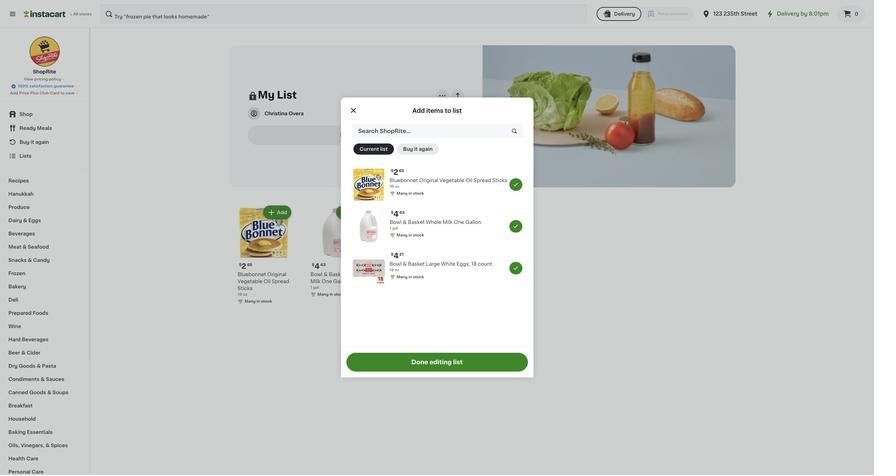 Task type: describe. For each thing, give the bounding box(es) containing it.
canned
[[8, 391, 28, 396]]

beer
[[8, 351, 20, 356]]

original inside 2 "group"
[[419, 178, 438, 183]]

prepared foods link
[[4, 307, 85, 320]]

personal
[[8, 470, 30, 475]]

health care link
[[4, 453, 85, 466]]

count inside bowl & basket large white eggs, 18 count 18 ct
[[478, 262, 492, 267]]

dairy & eggs link
[[4, 214, 85, 228]]

one inside list_add_items dialog
[[454, 220, 464, 225]]

2 inside "group"
[[394, 169, 398, 176]]

wine
[[8, 325, 21, 329]]

soups
[[53, 391, 68, 396]]

seafood
[[28, 245, 49, 250]]

original inside product group
[[267, 273, 286, 277]]

0 horizontal spatial it
[[31, 140, 34, 145]]

shop link
[[4, 107, 85, 121]]

bakery
[[8, 285, 26, 290]]

meat & seafood
[[8, 245, 49, 250]]

2 inside product group
[[242, 263, 246, 270]]

dry goods & pasta
[[8, 364, 56, 369]]

buy inside button
[[403, 147, 413, 152]]

0 horizontal spatial buy it again
[[20, 140, 49, 145]]

0
[[855, 12, 858, 16]]

1 vertical spatial beverages
[[22, 338, 49, 343]]

unselect item image for 4
[[513, 224, 519, 230]]

to inside list_add_items dialog
[[445, 108, 451, 114]]

0 horizontal spatial again
[[35, 140, 49, 145]]

all stores link
[[24, 4, 92, 24]]

recipes link
[[4, 174, 85, 188]]

vegetable inside product group
[[238, 280, 263, 284]]

delivery by 8:01pm link
[[766, 10, 829, 18]]

many in stock for unselect item icon
[[397, 276, 424, 280]]

health
[[8, 457, 25, 462]]

43 inside product group
[[320, 264, 326, 267]]

deli link
[[4, 294, 85, 307]]

baking
[[8, 431, 26, 436]]

snacks
[[8, 258, 27, 263]]

in for unselect item image in the 2 "group"
[[409, 192, 412, 196]]

dairy
[[8, 218, 22, 223]]

stores
[[79, 12, 92, 16]]

unselect item image for 2
[[513, 182, 519, 188]]

$ 4 21 inside list_add_items dialog
[[391, 253, 404, 260]]

christina overa
[[265, 111, 304, 116]]

add items to list
[[413, 108, 462, 114]]

household
[[8, 417, 36, 422]]

sauces
[[46, 378, 64, 382]]

hanukkah
[[8, 192, 34, 197]]

spices
[[51, 444, 68, 449]]

again inside button
[[419, 147, 433, 152]]

overa
[[289, 111, 304, 116]]

8:01pm
[[809, 11, 829, 16]]

care for health care
[[26, 457, 38, 462]]

2 4 group from the top
[[346, 248, 528, 290]]

shoprite
[[33, 69, 56, 74]]

basket inside bowl & basket large white eggs, 18 count 18 ct
[[408, 262, 425, 267]]

dry
[[8, 364, 18, 369]]

dry goods & pasta link
[[4, 360, 85, 373]]

search shoprite... button
[[352, 124, 524, 138]]

235th
[[724, 11, 739, 16]]

16 inside 2 "group"
[[390, 185, 394, 189]]

milk inside list_add_items dialog
[[443, 220, 453, 225]]

buy it again link
[[4, 135, 85, 149]]

condiments & sauces
[[8, 378, 64, 382]]

meat
[[8, 245, 21, 250]]

done editing list button
[[346, 353, 528, 372]]

beverages link
[[4, 228, 85, 241]]

goods for canned
[[29, 391, 46, 396]]

current
[[360, 147, 379, 152]]

pricing
[[34, 77, 48, 81]]

health care
[[8, 457, 38, 462]]

items for add
[[426, 108, 443, 114]]

$ 2 65 inside 2 "group"
[[391, 169, 404, 176]]

condiments
[[8, 378, 39, 382]]

view
[[24, 77, 33, 81]]

household link
[[4, 413, 85, 426]]

goods for dry
[[19, 364, 36, 369]]

many in stock for 4's unselect item image
[[397, 234, 424, 238]]

100%
[[18, 84, 28, 88]]

1 vertical spatial $ 4 21
[[385, 263, 398, 270]]

1 inside product group
[[311, 286, 312, 290]]

oz inside 2 "group"
[[395, 185, 399, 189]]

0 vertical spatial list
[[453, 108, 462, 114]]

snacks & candy
[[8, 258, 50, 263]]

christina
[[265, 111, 287, 116]]

bluebonnet inside 2 "group"
[[390, 178, 418, 183]]

service type group
[[597, 7, 694, 21]]

0 vertical spatial beverages
[[8, 232, 35, 237]]

hard beverages link
[[4, 334, 85, 347]]

plus
[[30, 91, 39, 95]]

baking essentials
[[8, 431, 53, 436]]

eggs, inside product group
[[399, 280, 412, 284]]

items for edit
[[354, 132, 372, 138]]

bluebonnet inside product group
[[238, 273, 266, 277]]

eggs
[[28, 218, 41, 223]]

0 horizontal spatial bluebonnet original vegetable oil spread sticks 16 oz
[[238, 273, 289, 297]]

0 vertical spatial buy
[[20, 140, 29, 145]]

condiments & sauces link
[[4, 373, 85, 387]]

2 group
[[346, 164, 528, 206]]

lists link
[[4, 149, 85, 163]]

add for add price plus club card to save
[[10, 91, 18, 95]]

snacks & candy link
[[4, 254, 85, 267]]

current list
[[360, 147, 388, 152]]

satisfaction
[[29, 84, 53, 88]]

deli
[[8, 298, 18, 303]]

done
[[411, 360, 428, 366]]

buy it again inside button
[[403, 147, 433, 152]]

frozen
[[8, 271, 25, 276]]

bowl & basket large white eggs, 18 count 18 ct inside list_add_items dialog
[[390, 262, 492, 273]]

shop
[[20, 112, 33, 117]]

list_add_items dialog
[[341, 98, 533, 378]]

sticks inside product group
[[238, 287, 253, 291]]

by
[[801, 11, 808, 16]]

gal inside product group
[[313, 286, 319, 290]]

prepared foods
[[8, 311, 48, 316]]

edit items button
[[248, 125, 464, 145]]

personal care
[[8, 470, 44, 475]]

2 product group from the left
[[308, 205, 366, 312]]

milk inside product group
[[311, 280, 320, 284]]

breakfast
[[8, 404, 33, 409]]

ct inside group
[[389, 286, 393, 290]]

street
[[741, 11, 757, 16]]

my
[[258, 90, 275, 100]]



Task type: vqa. For each thing, say whether or not it's contained in the screenshot.
1st How from the bottom of the page
no



Task type: locate. For each thing, give the bounding box(es) containing it.
None search field
[[100, 4, 588, 24]]

4 group
[[346, 206, 528, 248], [346, 248, 528, 290]]

again down search shoprite... button
[[419, 147, 433, 152]]

1 horizontal spatial ct
[[395, 269, 399, 273]]

1 horizontal spatial eggs,
[[457, 262, 470, 267]]

delivery for delivery by 8:01pm
[[777, 11, 799, 16]]

bowl & basket whole milk one gallon 1 gal inside list_add_items dialog
[[390, 220, 481, 231]]

$ 4 43 inside product group
[[312, 263, 326, 270]]

it
[[31, 140, 34, 145], [414, 147, 418, 152]]

1 horizontal spatial oz
[[395, 185, 399, 189]]

sticks inside 2 "group"
[[492, 178, 507, 183]]

lists
[[20, 154, 32, 159]]

1 horizontal spatial whole
[[426, 220, 441, 225]]

1 vertical spatial add
[[413, 108, 425, 114]]

1 horizontal spatial again
[[419, 147, 433, 152]]

add
[[10, 91, 18, 95], [413, 108, 425, 114], [277, 210, 287, 215]]

1 vertical spatial 43
[[320, 264, 326, 267]]

0 vertical spatial buy it again
[[20, 140, 49, 145]]

1 vertical spatial ct
[[389, 286, 393, 290]]

43
[[399, 211, 405, 215], [320, 264, 326, 267]]

buy it again down search shoprite... button
[[403, 147, 433, 152]]

many in stock for unselect item image in the 2 "group"
[[397, 192, 424, 196]]

dairy & eggs
[[8, 218, 41, 223]]

again up lists link
[[35, 140, 49, 145]]

delivery for delivery
[[614, 12, 635, 16]]

delivery by 8:01pm
[[777, 11, 829, 16]]

cider
[[27, 351, 40, 356]]

$ inside 2 "group"
[[391, 169, 394, 173]]

1 horizontal spatial sticks
[[492, 178, 507, 183]]

list up search shoprite... button
[[453, 108, 462, 114]]

1 vertical spatial list
[[380, 147, 388, 152]]

0 vertical spatial 2
[[394, 169, 398, 176]]

many in stock
[[397, 192, 424, 196], [397, 234, 424, 238], [397, 276, 424, 280], [318, 293, 345, 297], [245, 300, 272, 304]]

2 vertical spatial add
[[277, 210, 287, 215]]

1 vertical spatial oil
[[264, 280, 271, 284]]

bluebonnet original vegetable oil spread sticks 16 oz inside 2 "group"
[[390, 178, 507, 189]]

$
[[391, 169, 394, 173], [391, 211, 394, 215], [391, 253, 394, 257], [239, 264, 242, 267], [312, 264, 314, 267], [385, 264, 387, 267]]

in inside 2 "group"
[[409, 192, 412, 196]]

to up search shoprite... button
[[445, 108, 451, 114]]

1 horizontal spatial vegetable
[[440, 178, 464, 183]]

1 vertical spatial whole
[[347, 273, 362, 277]]

1 vertical spatial again
[[419, 147, 433, 152]]

vegetable
[[440, 178, 464, 183], [238, 280, 263, 284]]

delivery inside button
[[614, 12, 635, 16]]

0 vertical spatial to
[[60, 91, 65, 95]]

buy it again up lists
[[20, 140, 49, 145]]

0 vertical spatial 16
[[390, 185, 394, 189]]

it up lists
[[31, 140, 34, 145]]

oil inside product group
[[264, 280, 271, 284]]

1 horizontal spatial buy it again
[[403, 147, 433, 152]]

large inside product group
[[420, 273, 434, 277]]

done editing list
[[411, 360, 463, 366]]

1 horizontal spatial 65
[[399, 169, 404, 173]]

123 235th street
[[713, 11, 757, 16]]

1 4 group from the top
[[346, 206, 528, 248]]

1 horizontal spatial add
[[277, 210, 287, 215]]

1 vertical spatial bowl & basket whole milk one gallon 1 gal
[[311, 273, 362, 290]]

0 horizontal spatial to
[[60, 91, 65, 95]]

0 horizontal spatial 2
[[242, 263, 246, 270]]

shoprite logo image
[[29, 36, 60, 67]]

1 vertical spatial sticks
[[238, 287, 253, 291]]

search shoprite...
[[358, 128, 411, 134]]

view pricing policy
[[24, 77, 61, 81]]

$ 4 43 inside list_add_items dialog
[[391, 211, 405, 218]]

add inside list_add_items dialog
[[413, 108, 425, 114]]

1 vertical spatial goods
[[29, 391, 46, 396]]

list inside button
[[380, 147, 388, 152]]

bowl
[[390, 220, 402, 225], [390, 262, 402, 267], [311, 273, 322, 277], [383, 273, 395, 277]]

0 horizontal spatial count
[[420, 280, 435, 284]]

1 vertical spatial bluebonnet original vegetable oil spread sticks 16 oz
[[238, 273, 289, 297]]

123 235th street button
[[702, 4, 757, 24]]

65 inside product group
[[247, 264, 252, 267]]

list right editing
[[453, 360, 463, 366]]

1 vertical spatial 2
[[242, 263, 246, 270]]

shoprite link
[[29, 36, 60, 75]]

1 vertical spatial one
[[322, 280, 332, 284]]

whole inside product group
[[347, 273, 362, 277]]

0 horizontal spatial eggs,
[[399, 280, 412, 284]]

care inside health care link
[[26, 457, 38, 462]]

price
[[19, 91, 29, 95]]

0 horizontal spatial $ 2 65
[[239, 263, 252, 270]]

0 horizontal spatial 43
[[320, 264, 326, 267]]

in for unselect item icon
[[409, 276, 412, 280]]

1 horizontal spatial 1
[[390, 227, 391, 231]]

spread inside product group
[[272, 280, 289, 284]]

produce link
[[4, 201, 85, 214]]

add price plus club card to save link
[[10, 91, 79, 96]]

0 vertical spatial whole
[[426, 220, 441, 225]]

1 inside list_add_items dialog
[[390, 227, 391, 231]]

beverages
[[8, 232, 35, 237], [22, 338, 49, 343]]

list
[[453, 108, 462, 114], [380, 147, 388, 152], [453, 360, 463, 366]]

0 vertical spatial bluebonnet
[[390, 178, 418, 183]]

oils, vinegars, & spices
[[8, 444, 68, 449]]

vinegars,
[[21, 444, 44, 449]]

milk
[[443, 220, 453, 225], [311, 280, 320, 284]]

items up search shoprite... button
[[426, 108, 443, 114]]

it down search shoprite... button
[[414, 147, 418, 152]]

1 horizontal spatial oil
[[466, 178, 472, 183]]

large inside bowl & basket large white eggs, 18 count 18 ct
[[426, 262, 440, 267]]

view pricing policy link
[[24, 77, 65, 82]]

gallon inside product group
[[333, 280, 349, 284]]

21 inside product group
[[393, 264, 398, 267]]

18
[[471, 262, 477, 267], [390, 269, 394, 273], [414, 280, 419, 284], [383, 286, 388, 290]]

recipes
[[8, 179, 29, 184]]

0 horizontal spatial 21
[[393, 264, 398, 267]]

0 vertical spatial gallon
[[465, 220, 481, 225]]

oil inside 2 "group"
[[466, 178, 472, 183]]

0 vertical spatial items
[[426, 108, 443, 114]]

0 button
[[837, 6, 866, 22]]

shoprite...
[[380, 128, 411, 134]]

1 horizontal spatial gallon
[[465, 220, 481, 225]]

0 horizontal spatial gallon
[[333, 280, 349, 284]]

goods down beer & cider
[[19, 364, 36, 369]]

goods
[[19, 364, 36, 369], [29, 391, 46, 396]]

&
[[23, 218, 27, 223], [403, 220, 407, 225], [22, 245, 27, 250], [28, 258, 32, 263], [403, 262, 407, 267], [324, 273, 328, 277], [397, 273, 401, 277], [21, 351, 25, 356], [37, 364, 41, 369], [41, 378, 45, 382], [47, 391, 51, 396], [46, 444, 50, 449]]

0 horizontal spatial bluebonnet
[[238, 273, 266, 277]]

1 vertical spatial milk
[[311, 280, 320, 284]]

0 horizontal spatial vegetable
[[238, 280, 263, 284]]

beverages down the dairy & eggs
[[8, 232, 35, 237]]

0 horizontal spatial $ 4 43
[[312, 263, 326, 270]]

1 horizontal spatial 21
[[399, 253, 404, 257]]

one inside product group
[[322, 280, 332, 284]]

add button
[[264, 207, 291, 219]]

1 horizontal spatial bluebonnet original vegetable oil spread sticks 16 oz
[[390, 178, 507, 189]]

hard
[[8, 338, 21, 343]]

white inside product group
[[383, 280, 398, 284]]

2 vertical spatial list
[[453, 360, 463, 366]]

gallon inside list_add_items dialog
[[465, 220, 481, 225]]

1 vertical spatial buy it again
[[403, 147, 433, 152]]

product group
[[235, 205, 293, 312], [308, 205, 366, 312], [381, 205, 439, 312]]

unselect item image inside 2 "group"
[[513, 182, 519, 188]]

3 product group from the left
[[381, 205, 439, 312]]

eggs, inside bowl & basket large white eggs, 18 count 18 ct
[[457, 262, 470, 267]]

1 vertical spatial 21
[[393, 264, 398, 267]]

0 horizontal spatial bowl & basket whole milk one gallon 1 gal
[[311, 273, 362, 290]]

0 horizontal spatial items
[[354, 132, 372, 138]]

1 horizontal spatial original
[[419, 178, 438, 183]]

save
[[65, 91, 75, 95]]

list
[[277, 90, 297, 100]]

care down health care link
[[32, 470, 44, 475]]

0 horizontal spatial product group
[[235, 205, 293, 312]]

buy up lists
[[20, 140, 29, 145]]

0 vertical spatial unselect item image
[[513, 182, 519, 188]]

card
[[50, 91, 59, 95]]

essentials
[[27, 431, 53, 436]]

hanukkah link
[[4, 188, 85, 201]]

$ 2 65
[[391, 169, 404, 176], [239, 263, 252, 270]]

search
[[358, 128, 378, 134]]

0 vertical spatial oz
[[395, 185, 399, 189]]

0 vertical spatial bowl & basket whole milk one gallon 1 gal
[[390, 220, 481, 231]]

white inside bowl & basket large white eggs, 18 count 18 ct
[[441, 262, 455, 267]]

items
[[426, 108, 443, 114], [354, 132, 372, 138]]

care inside personal care link
[[32, 470, 44, 475]]

again
[[35, 140, 49, 145], [419, 147, 433, 152]]

0 vertical spatial $ 4 21
[[391, 253, 404, 260]]

1 vertical spatial bluebonnet
[[238, 273, 266, 277]]

ct
[[395, 269, 399, 273], [389, 286, 393, 290]]

1 product group from the left
[[235, 205, 293, 312]]

bowl inside bowl & basket large white eggs, 18 count 18 ct
[[390, 262, 402, 267]]

spread inside 2 "group"
[[474, 178, 491, 183]]

list right the current
[[380, 147, 388, 152]]

frozen link
[[4, 267, 85, 281]]

0 horizontal spatial white
[[383, 280, 398, 284]]

product group containing 2
[[235, 205, 293, 312]]

guarantee
[[54, 84, 74, 88]]

1 vertical spatial buy
[[403, 147, 413, 152]]

0 horizontal spatial spread
[[272, 280, 289, 284]]

add inside add price plus club card to save link
[[10, 91, 18, 95]]

0 vertical spatial gal
[[392, 227, 398, 231]]

many
[[397, 192, 408, 196], [397, 234, 408, 238], [397, 276, 408, 280], [318, 293, 329, 297], [245, 300, 256, 304]]

add inside add button
[[277, 210, 287, 215]]

original
[[419, 178, 438, 183], [267, 273, 286, 277]]

0 vertical spatial 43
[[399, 211, 405, 215]]

to down guarantee
[[60, 91, 65, 95]]

bowl & basket large white eggs, 18 count 18 ct
[[390, 262, 492, 273], [383, 273, 435, 290]]

buy down shoprite... at the top left
[[403, 147, 413, 152]]

count inside product group
[[420, 280, 435, 284]]

100% satisfaction guarantee button
[[11, 82, 78, 89]]

eggs,
[[457, 262, 470, 267], [399, 280, 412, 284]]

add price plus club card to save
[[10, 91, 75, 95]]

$ 4 21
[[391, 253, 404, 260], [385, 263, 398, 270]]

care down vinegars,
[[26, 457, 38, 462]]

1 vertical spatial gal
[[313, 286, 319, 290]]

16 inside product group
[[238, 293, 242, 297]]

1 horizontal spatial bowl & basket whole milk one gallon 1 gal
[[390, 220, 481, 231]]

canned goods & soups
[[8, 391, 68, 396]]

$ 2 65 inside product group
[[239, 263, 252, 270]]

add for add items to list
[[413, 108, 425, 114]]

items up the current
[[354, 132, 372, 138]]

1 horizontal spatial $ 4 43
[[391, 211, 405, 218]]

0 horizontal spatial whole
[[347, 273, 362, 277]]

gal inside list_add_items dialog
[[392, 227, 398, 231]]

gal
[[392, 227, 398, 231], [313, 286, 319, 290]]

care for personal care
[[32, 470, 44, 475]]

1 horizontal spatial bluebonnet
[[390, 178, 418, 183]]

care
[[26, 457, 38, 462], [32, 470, 44, 475]]

1
[[390, 227, 391, 231], [311, 286, 312, 290]]

oz inside product group
[[243, 293, 247, 297]]

1 unselect item image from the top
[[513, 182, 519, 188]]

prepared
[[8, 311, 32, 316]]

produce
[[8, 205, 30, 210]]

beer & cider
[[8, 351, 40, 356]]

1 vertical spatial large
[[420, 273, 434, 277]]

goods down condiments & sauces
[[29, 391, 46, 396]]

1 horizontal spatial one
[[454, 220, 464, 225]]

foods
[[33, 311, 48, 316]]

1 vertical spatial unselect item image
[[513, 224, 519, 230]]

list inside button
[[453, 360, 463, 366]]

meat & seafood link
[[4, 241, 85, 254]]

beverages up cider
[[22, 338, 49, 343]]

many inside 2 "group"
[[397, 192, 408, 196]]

0 vertical spatial milk
[[443, 220, 453, 225]]

1 vertical spatial 16
[[238, 293, 242, 297]]

0 vertical spatial ct
[[395, 269, 399, 273]]

65 inside 2 "group"
[[399, 169, 404, 173]]

unselect item image
[[513, 266, 519, 272]]

1 vertical spatial $ 2 65
[[239, 263, 252, 270]]

items inside button
[[354, 132, 372, 138]]

policy
[[49, 77, 61, 81]]

instacart logo image
[[24, 10, 66, 18]]

2 unselect item image from the top
[[513, 224, 519, 230]]

1 vertical spatial original
[[267, 273, 286, 277]]

1 horizontal spatial white
[[441, 262, 455, 267]]

beer & cider link
[[4, 347, 85, 360]]

many in stock inside 2 "group"
[[397, 192, 424, 196]]

ct inside bowl & basket large white eggs, 18 count 18 ct
[[395, 269, 399, 273]]

items inside dialog
[[426, 108, 443, 114]]

0 vertical spatial white
[[441, 262, 455, 267]]

whole
[[426, 220, 441, 225], [347, 273, 362, 277]]

0 vertical spatial 1
[[390, 227, 391, 231]]

my list
[[258, 90, 297, 100]]

0 horizontal spatial milk
[[311, 280, 320, 284]]

1 horizontal spatial gal
[[392, 227, 398, 231]]

count
[[478, 262, 492, 267], [420, 280, 435, 284]]

bluebonnet
[[390, 178, 418, 183], [238, 273, 266, 277]]

1 horizontal spatial to
[[445, 108, 451, 114]]

it inside button
[[414, 147, 418, 152]]

all
[[73, 12, 78, 16]]

65
[[399, 169, 404, 173], [247, 264, 252, 267]]

21 inside list_add_items dialog
[[399, 253, 404, 257]]

0 vertical spatial sticks
[[492, 178, 507, 183]]

in
[[409, 192, 412, 196], [409, 234, 412, 238], [409, 276, 412, 280], [329, 293, 333, 297], [257, 300, 260, 304]]

editing
[[430, 360, 452, 366]]

in for 4's unselect item image
[[409, 234, 412, 238]]

whole inside list_add_items dialog
[[426, 220, 441, 225]]

0 vertical spatial 65
[[399, 169, 404, 173]]

pasta
[[42, 364, 56, 369]]

1 horizontal spatial $ 2 65
[[391, 169, 404, 176]]

unselect item image
[[513, 182, 519, 188], [513, 224, 519, 230]]

0 horizontal spatial gal
[[313, 286, 319, 290]]

stock inside 2 "group"
[[413, 192, 424, 196]]

large
[[426, 262, 440, 267], [420, 273, 434, 277]]

bowl & basket whole milk one gallon 1 gal inside product group
[[311, 273, 362, 290]]

43 inside list_add_items dialog
[[399, 211, 405, 215]]

breakfast link
[[4, 400, 85, 413]]

bakery link
[[4, 281, 85, 294]]

1 vertical spatial count
[[420, 280, 435, 284]]

vegetable inside 2 "group"
[[440, 178, 464, 183]]

edit
[[340, 132, 353, 138]]

spread
[[474, 178, 491, 183], [272, 280, 289, 284]]

0 vertical spatial one
[[454, 220, 464, 225]]

0 horizontal spatial 65
[[247, 264, 252, 267]]

0 vertical spatial spread
[[474, 178, 491, 183]]

oz
[[395, 185, 399, 189], [243, 293, 247, 297]]

1 vertical spatial gallon
[[333, 280, 349, 284]]

0 horizontal spatial 16
[[238, 293, 242, 297]]

edit items
[[340, 132, 372, 138]]

0 vertical spatial large
[[426, 262, 440, 267]]



